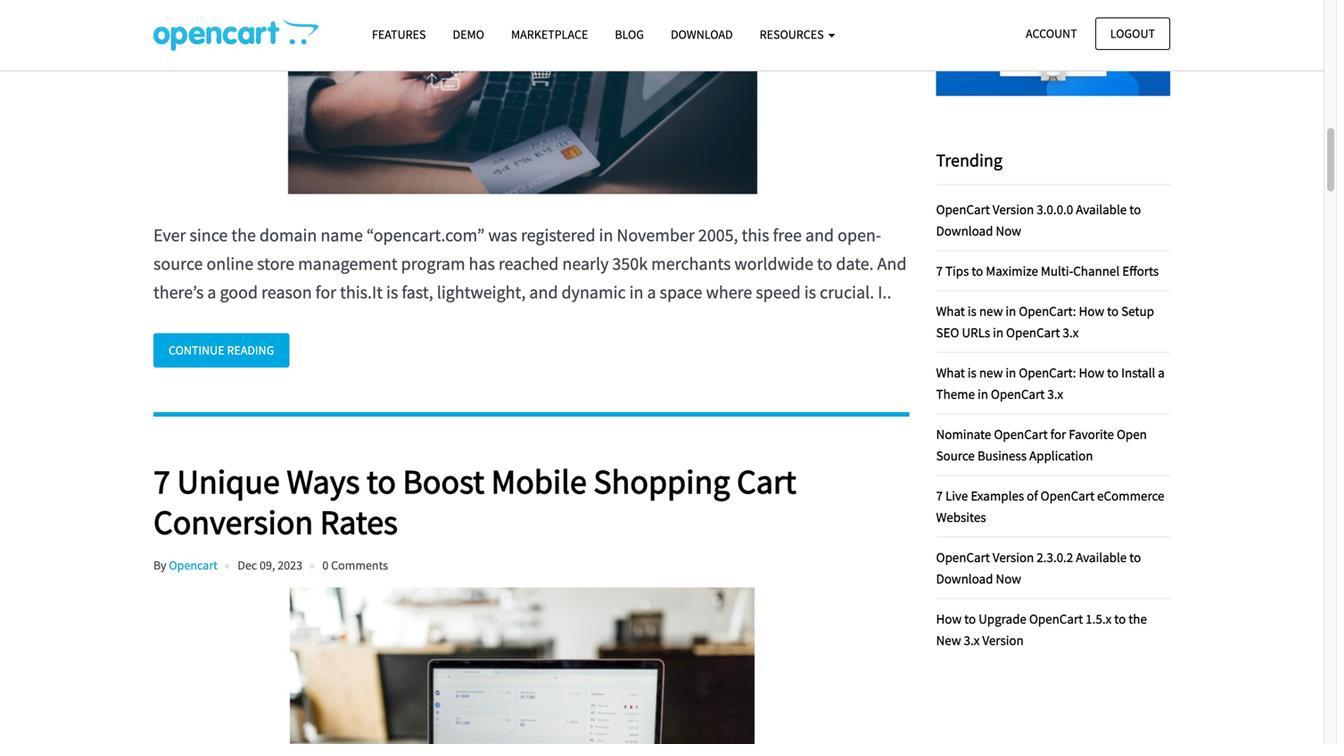 Task type: describe. For each thing, give the bounding box(es) containing it.
1 vertical spatial and
[[530, 281, 558, 303]]

0 comments
[[323, 557, 388, 573]]

opencart version 2.3.0.2 available to download now link
[[937, 549, 1142, 587]]

to inside what is new in opencart: how to setup seo urls in opencart 3.x
[[1108, 302, 1119, 319]]

reading
[[227, 342, 274, 358]]

in right urls
[[993, 324, 1004, 341]]

logout
[[1111, 25, 1156, 41]]

efforts
[[1123, 262, 1159, 279]]

is right speed
[[805, 281, 817, 303]]

marketplace
[[511, 26, 588, 42]]

business
[[978, 447, 1027, 464]]

this
[[742, 224, 770, 246]]

blog
[[615, 26, 644, 42]]

nominate opencart for favorite open source business application link
[[937, 425, 1147, 464]]

ecommerce
[[1098, 487, 1165, 504]]

registered
[[521, 224, 596, 246]]

ways
[[287, 460, 360, 503]]

download for opencart version 3.0.0.0 available to download now
[[937, 222, 994, 239]]

crucial.
[[820, 281, 875, 303]]

1 horizontal spatial and
[[806, 224, 834, 246]]

application
[[1030, 447, 1094, 464]]

mobile
[[491, 460, 587, 503]]

resources link
[[747, 19, 849, 50]]

and
[[878, 252, 907, 275]]

how to upgrade opencart 1.5.x to the new 3.x version link
[[937, 610, 1148, 649]]

dec
[[238, 557, 257, 573]]

speed
[[756, 281, 801, 303]]

is inside what is new in opencart: how to setup seo urls in opencart 3.x
[[968, 302, 977, 319]]

7 unique ways to boost mobile shopping cart conversion rates link
[[153, 460, 910, 543]]

in down "350k"
[[630, 281, 644, 303]]

nominate opencart for favorite open source business application
[[937, 425, 1147, 464]]

in right theme on the bottom right
[[978, 385, 989, 402]]

november
[[617, 224, 695, 246]]

now for 2.3.0.2
[[996, 570, 1022, 587]]

lightweight,
[[437, 281, 526, 303]]

favorite
[[1069, 425, 1115, 442]]

setup
[[1122, 302, 1155, 319]]

merchants
[[652, 252, 731, 275]]

websites
[[937, 508, 987, 525]]

reached
[[499, 252, 559, 275]]

version for 3.0.0.0
[[993, 201, 1034, 218]]

opencart link
[[169, 557, 218, 573]]

where
[[706, 281, 753, 303]]

continue
[[169, 342, 225, 358]]

0 horizontal spatial a
[[207, 281, 216, 303]]

maximize
[[986, 262, 1039, 279]]

to inside the opencart version 2.3.0.2 available to download now
[[1130, 549, 1142, 566]]

to inside 7 unique ways to boost mobile shopping cart conversion rates
[[367, 460, 396, 503]]

since
[[190, 224, 228, 246]]

opencart version 3.0.0.0 available to download now link
[[937, 201, 1142, 239]]

what for what is new in opencart: how to install a theme in opencart 3.x
[[937, 364, 965, 381]]

3.0.0.0
[[1037, 201, 1074, 218]]

multi-
[[1041, 262, 1074, 279]]

demo
[[453, 26, 485, 42]]

was
[[488, 224, 518, 246]]

fast,
[[402, 281, 433, 303]]

7 live examples of opencart ecommerce websites
[[937, 487, 1165, 525]]

upgrade
[[979, 610, 1027, 627]]

this.it
[[340, 281, 383, 303]]

there's
[[153, 281, 204, 303]]

open
[[1117, 425, 1147, 442]]

1.5.x
[[1086, 610, 1112, 627]]

account
[[1026, 25, 1078, 41]]

features link
[[359, 19, 439, 50]]

open-
[[838, 224, 882, 246]]

by opencart
[[153, 557, 218, 573]]

new
[[937, 632, 962, 649]]

worldwide
[[735, 252, 814, 275]]

3.x inside how to upgrade opencart 1.5.x to the new 3.x version
[[964, 632, 980, 649]]

opencart cloud image
[[937, 0, 1171, 96]]

space
[[660, 281, 703, 303]]

install
[[1122, 364, 1156, 381]]

1 horizontal spatial a
[[647, 281, 656, 303]]

the inside ever since the domain name "opencart.com" was registered in november 2005, this free and open- source online store management program has reached nearly 350k merchants worldwide to date. and there's a good reason for this.it is fast, lightweight, and dynamic in a space where speed is crucial. i..
[[231, 224, 256, 246]]

09,
[[260, 557, 275, 573]]

the inside how to upgrade opencart 1.5.x to the new 3.x version
[[1129, 610, 1148, 627]]

for inside nominate opencart for favorite open source business application
[[1051, 425, 1067, 442]]

3.x for setup
[[1063, 324, 1079, 341]]

source
[[937, 447, 975, 464]]

opencart version 2.3.0.2 available to download now
[[937, 549, 1142, 587]]

account link
[[1011, 17, 1093, 50]]

rates
[[320, 500, 398, 543]]

boost
[[403, 460, 485, 503]]

7 live examples of opencart ecommerce websites link
[[937, 487, 1165, 525]]

opencart inside how to upgrade opencart 1.5.x to the new 3.x version
[[1030, 610, 1083, 627]]

ever
[[153, 224, 186, 246]]

opencart - blog image
[[153, 19, 319, 51]]

of
[[1027, 487, 1038, 504]]

domain
[[260, 224, 317, 246]]



Task type: locate. For each thing, give the bounding box(es) containing it.
1 opencart: from the top
[[1019, 302, 1077, 319]]

opencart: inside what is new in opencart: how to setup seo urls in opencart 3.x
[[1019, 302, 1077, 319]]

for left this.it
[[316, 281, 337, 303]]

a left the good
[[207, 281, 216, 303]]

how for install
[[1079, 364, 1105, 381]]

how inside what is new in opencart: how to install a theme in opencart 3.x
[[1079, 364, 1105, 381]]

download inside opencart version 3.0.0.0 available to download now
[[937, 222, 994, 239]]

version for 2.3.0.2
[[993, 549, 1034, 566]]

1 vertical spatial version
[[993, 549, 1034, 566]]

1 available from the top
[[1076, 201, 1127, 218]]

1 new from the top
[[980, 302, 1003, 319]]

in down what is new in opencart: how to setup seo urls in opencart 3.x
[[1006, 364, 1017, 381]]

1 vertical spatial now
[[996, 570, 1022, 587]]

2023
[[278, 557, 303, 573]]

download
[[671, 26, 733, 42], [937, 222, 994, 239], [937, 570, 994, 587]]

free
[[773, 224, 802, 246]]

nearly
[[563, 252, 609, 275]]

7 tips to maximize multi-channel efforts link
[[937, 262, 1159, 279]]

opencart: for theme
[[1019, 364, 1077, 381]]

7 inside 7 unique ways to boost mobile shopping cart conversion rates
[[153, 460, 170, 503]]

0 vertical spatial version
[[993, 201, 1034, 218]]

available inside the opencart version 2.3.0.2 available to download now
[[1076, 549, 1127, 566]]

opencart inside nominate opencart for favorite open source business application
[[994, 425, 1048, 442]]

for
[[316, 281, 337, 303], [1051, 425, 1067, 442]]

2 vertical spatial 3.x
[[964, 632, 980, 649]]

trending
[[937, 149, 1003, 171]]

new up urls
[[980, 302, 1003, 319]]

is up urls
[[968, 302, 977, 319]]

0 vertical spatial the
[[231, 224, 256, 246]]

2005,
[[699, 224, 738, 246]]

1 vertical spatial 3.x
[[1048, 385, 1064, 402]]

7 for 7 tips to maximize multi-channel efforts
[[937, 262, 943, 279]]

7 unique ways to boost mobile shopping cart conversion rates image
[[153, 588, 892, 744]]

in
[[599, 224, 613, 246], [630, 281, 644, 303], [1006, 302, 1017, 319], [993, 324, 1004, 341], [1006, 364, 1017, 381], [978, 385, 989, 402]]

opencart down trending
[[937, 201, 990, 218]]

1 vertical spatial download
[[937, 222, 994, 239]]

0 vertical spatial and
[[806, 224, 834, 246]]

what
[[937, 302, 965, 319], [937, 364, 965, 381]]

now inside the opencart version 2.3.0.2 available to download now
[[996, 570, 1022, 587]]

opencart right of
[[1041, 487, 1095, 504]]

download up upgrade
[[937, 570, 994, 587]]

version inside the opencart version 2.3.0.2 available to download now
[[993, 549, 1034, 566]]

2 vertical spatial version
[[983, 632, 1024, 649]]

what for what is new in opencart: how to setup seo urls in opencart 3.x
[[937, 302, 965, 319]]

1 now from the top
[[996, 222, 1022, 239]]

version inside opencart version 3.0.0.0 available to download now
[[993, 201, 1034, 218]]

opencart inside the opencart version 2.3.0.2 available to download now
[[937, 549, 990, 566]]

3.x inside what is new in opencart: how to install a theme in opencart 3.x
[[1048, 385, 1064, 402]]

how for setup
[[1079, 302, 1105, 319]]

blog link
[[602, 19, 658, 50]]

in up nearly
[[599, 224, 613, 246]]

conversion magic image
[[153, 0, 892, 194]]

the up online
[[231, 224, 256, 246]]

available for 2.3.0.2
[[1076, 549, 1127, 566]]

is inside what is new in opencart: how to install a theme in opencart 3.x
[[968, 364, 977, 381]]

what is new in opencart: how to setup seo urls in opencart 3.x link
[[937, 302, 1155, 341]]

opencart up the business
[[994, 425, 1048, 442]]

how up new
[[937, 610, 962, 627]]

version
[[993, 201, 1034, 218], [993, 549, 1034, 566], [983, 632, 1024, 649]]

a inside what is new in opencart: how to install a theme in opencart 3.x
[[1158, 364, 1165, 381]]

7
[[937, 262, 943, 279], [153, 460, 170, 503], [937, 487, 943, 504]]

available right the 3.0.0.0
[[1076, 201, 1127, 218]]

download link
[[658, 19, 747, 50]]

now up upgrade
[[996, 570, 1022, 587]]

new down urls
[[980, 364, 1003, 381]]

new inside what is new in opencart: how to setup seo urls in opencart 3.x
[[980, 302, 1003, 319]]

download inside the opencart version 2.3.0.2 available to download now
[[937, 570, 994, 587]]

source
[[153, 252, 203, 275]]

demo link
[[439, 19, 498, 50]]

3.x up what is new in opencart: how to install a theme in opencart 3.x link
[[1063, 324, 1079, 341]]

2 what from the top
[[937, 364, 965, 381]]

3.x
[[1063, 324, 1079, 341], [1048, 385, 1064, 402], [964, 632, 980, 649]]

1 vertical spatial the
[[1129, 610, 1148, 627]]

channel
[[1074, 262, 1120, 279]]

and right free
[[806, 224, 834, 246]]

7 inside 7 live examples of opencart ecommerce websites
[[937, 487, 943, 504]]

3.x right new
[[964, 632, 980, 649]]

opencart up what is new in opencart: how to install a theme in opencart 3.x link
[[1007, 324, 1060, 341]]

1 vertical spatial available
[[1076, 549, 1127, 566]]

version left the 3.0.0.0
[[993, 201, 1034, 218]]

1 vertical spatial new
[[980, 364, 1003, 381]]

2 opencart: from the top
[[1019, 364, 1077, 381]]

opencart
[[169, 557, 218, 573]]

available
[[1076, 201, 1127, 218], [1076, 549, 1127, 566]]

to inside what is new in opencart: how to install a theme in opencart 3.x
[[1108, 364, 1119, 381]]

opencart: down 7 tips to maximize multi-channel efforts link
[[1019, 302, 1077, 319]]

seo
[[937, 324, 960, 341]]

2 now from the top
[[996, 570, 1022, 587]]

continue reading link
[[153, 333, 289, 367]]

1 what from the top
[[937, 302, 965, 319]]

opencart
[[937, 201, 990, 218], [1007, 324, 1060, 341], [991, 385, 1045, 402], [994, 425, 1048, 442], [1041, 487, 1095, 504], [937, 549, 990, 566], [1030, 610, 1083, 627]]

opencart inside opencart version 3.0.0.0 available to download now
[[937, 201, 990, 218]]

0 horizontal spatial for
[[316, 281, 337, 303]]

2 available from the top
[[1076, 549, 1127, 566]]

has
[[469, 252, 495, 275]]

0 vertical spatial for
[[316, 281, 337, 303]]

a
[[207, 281, 216, 303], [647, 281, 656, 303], [1158, 364, 1165, 381]]

new
[[980, 302, 1003, 319], [980, 364, 1003, 381]]

0 vertical spatial what
[[937, 302, 965, 319]]

1 vertical spatial what
[[937, 364, 965, 381]]

what inside what is new in opencart: how to install a theme in opencart 3.x
[[937, 364, 965, 381]]

to left install
[[1108, 364, 1119, 381]]

what up the seo
[[937, 302, 965, 319]]

available inside opencart version 3.0.0.0 available to download now
[[1076, 201, 1127, 218]]

a left "space"
[[647, 281, 656, 303]]

logout link
[[1096, 17, 1171, 50]]

to right tips
[[972, 262, 984, 279]]

7 left "live"
[[937, 487, 943, 504]]

1 vertical spatial for
[[1051, 425, 1067, 442]]

store
[[257, 252, 295, 275]]

in down maximize
[[1006, 302, 1017, 319]]

urls
[[962, 324, 991, 341]]

version down upgrade
[[983, 632, 1024, 649]]

2 vertical spatial how
[[937, 610, 962, 627]]

new for urls
[[980, 302, 1003, 319]]

conversion
[[153, 500, 313, 543]]

0
[[323, 557, 329, 573]]

2 horizontal spatial a
[[1158, 364, 1165, 381]]

7 left unique
[[153, 460, 170, 503]]

dec 09, 2023
[[238, 557, 303, 573]]

name
[[321, 224, 363, 246]]

date.
[[836, 252, 874, 275]]

the right 1.5.x
[[1129, 610, 1148, 627]]

for inside ever since the domain name "opencart.com" was registered in november 2005, this free and open- source online store management program has reached nearly 350k merchants worldwide to date. and there's a good reason for this.it is fast, lightweight, and dynamic in a space where speed is crucial. i..
[[316, 281, 337, 303]]

0 horizontal spatial the
[[231, 224, 256, 246]]

to right 'ways'
[[367, 460, 396, 503]]

is up theme on the bottom right
[[968, 364, 977, 381]]

3.x for install
[[1048, 385, 1064, 402]]

0 vertical spatial new
[[980, 302, 1003, 319]]

0 vertical spatial download
[[671, 26, 733, 42]]

resources
[[760, 26, 827, 42]]

now inside opencart version 3.0.0.0 available to download now
[[996, 222, 1022, 239]]

now for 3.0.0.0
[[996, 222, 1022, 239]]

2 new from the top
[[980, 364, 1003, 381]]

to down ecommerce
[[1130, 549, 1142, 566]]

how down channel
[[1079, 302, 1105, 319]]

version inside how to upgrade opencart 1.5.x to the new 3.x version
[[983, 632, 1024, 649]]

3.x up nominate opencart for favorite open source business application link on the bottom
[[1048, 385, 1064, 402]]

0 vertical spatial how
[[1079, 302, 1105, 319]]

3.x inside what is new in opencart: how to setup seo urls in opencart 3.x
[[1063, 324, 1079, 341]]

opencart: for urls
[[1019, 302, 1077, 319]]

0 vertical spatial available
[[1076, 201, 1127, 218]]

to up efforts
[[1130, 201, 1142, 218]]

to inside ever since the domain name "opencart.com" was registered in november 2005, this free and open- source online store management program has reached nearly 350k merchants worldwide to date. and there's a good reason for this.it is fast, lightweight, and dynamic in a space where speed is crucial. i..
[[817, 252, 833, 275]]

what inside what is new in opencart: how to setup seo urls in opencart 3.x
[[937, 302, 965, 319]]

0 vertical spatial 3.x
[[1063, 324, 1079, 341]]

opencart down websites
[[937, 549, 990, 566]]

download up tips
[[937, 222, 994, 239]]

shopping
[[594, 460, 730, 503]]

the
[[231, 224, 256, 246], [1129, 610, 1148, 627]]

opencart up nominate opencart for favorite open source business application link on the bottom
[[991, 385, 1045, 402]]

available for 3.0.0.0
[[1076, 201, 1127, 218]]

to left upgrade
[[965, 610, 976, 627]]

7 for 7 live examples of opencart ecommerce websites
[[937, 487, 943, 504]]

is left fast, on the top of page
[[386, 281, 398, 303]]

1 horizontal spatial the
[[1129, 610, 1148, 627]]

how left install
[[1079, 364, 1105, 381]]

cart
[[737, 460, 797, 503]]

available right 2.3.0.2
[[1076, 549, 1127, 566]]

tips
[[946, 262, 969, 279]]

7 left tips
[[937, 262, 943, 279]]

what up theme on the bottom right
[[937, 364, 965, 381]]

how
[[1079, 302, 1105, 319], [1079, 364, 1105, 381], [937, 610, 962, 627]]

0 horizontal spatial and
[[530, 281, 558, 303]]

examples
[[971, 487, 1025, 504]]

how inside what is new in opencart: how to setup seo urls in opencart 3.x
[[1079, 302, 1105, 319]]

dynamic
[[562, 281, 626, 303]]

for up "application"
[[1051, 425, 1067, 442]]

marketplace link
[[498, 19, 602, 50]]

opencart inside what is new in opencart: how to setup seo urls in opencart 3.x
[[1007, 324, 1060, 341]]

opencart:
[[1019, 302, 1077, 319], [1019, 364, 1077, 381]]

live
[[946, 487, 969, 504]]

online
[[207, 252, 254, 275]]

opencart inside 7 live examples of opencart ecommerce websites
[[1041, 487, 1095, 504]]

to right 1.5.x
[[1115, 610, 1126, 627]]

7 unique ways to boost mobile shopping cart conversion rates
[[153, 460, 797, 543]]

a right install
[[1158, 364, 1165, 381]]

how inside how to upgrade opencart 1.5.x to the new 3.x version
[[937, 610, 962, 627]]

to left setup
[[1108, 302, 1119, 319]]

1 vertical spatial how
[[1079, 364, 1105, 381]]

"opencart.com"
[[367, 224, 485, 246]]

by
[[153, 557, 166, 573]]

download right blog
[[671, 26, 733, 42]]

ever since the domain name "opencart.com" was registered in november 2005, this free and open- source online store management program has reached nearly 350k merchants worldwide to date. and there's a good reason for this.it is fast, lightweight, and dynamic in a space where speed is crucial. i..
[[153, 224, 907, 303]]

0 vertical spatial now
[[996, 222, 1022, 239]]

new inside what is new in opencart: how to install a theme in opencart 3.x
[[980, 364, 1003, 381]]

now up maximize
[[996, 222, 1022, 239]]

opencart: down what is new in opencart: how to setup seo urls in opencart 3.x
[[1019, 364, 1077, 381]]

opencart: inside what is new in opencart: how to install a theme in opencart 3.x
[[1019, 364, 1077, 381]]

download for opencart version 2.3.0.2 available to download now
[[937, 570, 994, 587]]

2.3.0.2
[[1037, 549, 1074, 566]]

2 vertical spatial download
[[937, 570, 994, 587]]

1 horizontal spatial for
[[1051, 425, 1067, 442]]

1 vertical spatial opencart:
[[1019, 364, 1077, 381]]

features
[[372, 26, 426, 42]]

and down reached
[[530, 281, 558, 303]]

7 tips to maximize multi-channel efforts
[[937, 262, 1159, 279]]

unique
[[177, 460, 280, 503]]

version left 2.3.0.2
[[993, 549, 1034, 566]]

new for theme
[[980, 364, 1003, 381]]

350k
[[613, 252, 648, 275]]

what is new in opencart: how to install a theme in opencart 3.x
[[937, 364, 1165, 402]]

continue reading
[[169, 342, 274, 358]]

opencart left 1.5.x
[[1030, 610, 1083, 627]]

0 vertical spatial opencart:
[[1019, 302, 1077, 319]]

to
[[1130, 201, 1142, 218], [817, 252, 833, 275], [972, 262, 984, 279], [1108, 302, 1119, 319], [1108, 364, 1119, 381], [367, 460, 396, 503], [1130, 549, 1142, 566], [965, 610, 976, 627], [1115, 610, 1126, 627]]

to left date.
[[817, 252, 833, 275]]

program
[[401, 252, 465, 275]]

to inside opencart version 3.0.0.0 available to download now
[[1130, 201, 1142, 218]]

7 for 7 unique ways to boost mobile shopping cart conversion rates
[[153, 460, 170, 503]]

good
[[220, 281, 258, 303]]

opencart inside what is new in opencart: how to install a theme in opencart 3.x
[[991, 385, 1045, 402]]

reason
[[262, 281, 312, 303]]

what is new in opencart: how to install a theme in opencart 3.x link
[[937, 364, 1165, 402]]

management
[[298, 252, 398, 275]]



Task type: vqa. For each thing, say whether or not it's contained in the screenshot.
GO TO OPENCART WEBSITE AND CLICK ON THE REGISTER BUTTON. FILL IN YOUR USERNAME, EMAIL ADDRESS, FIRST NAME, LAST NAME, COUNTRY AND SET YOUR PASSWORD.
no



